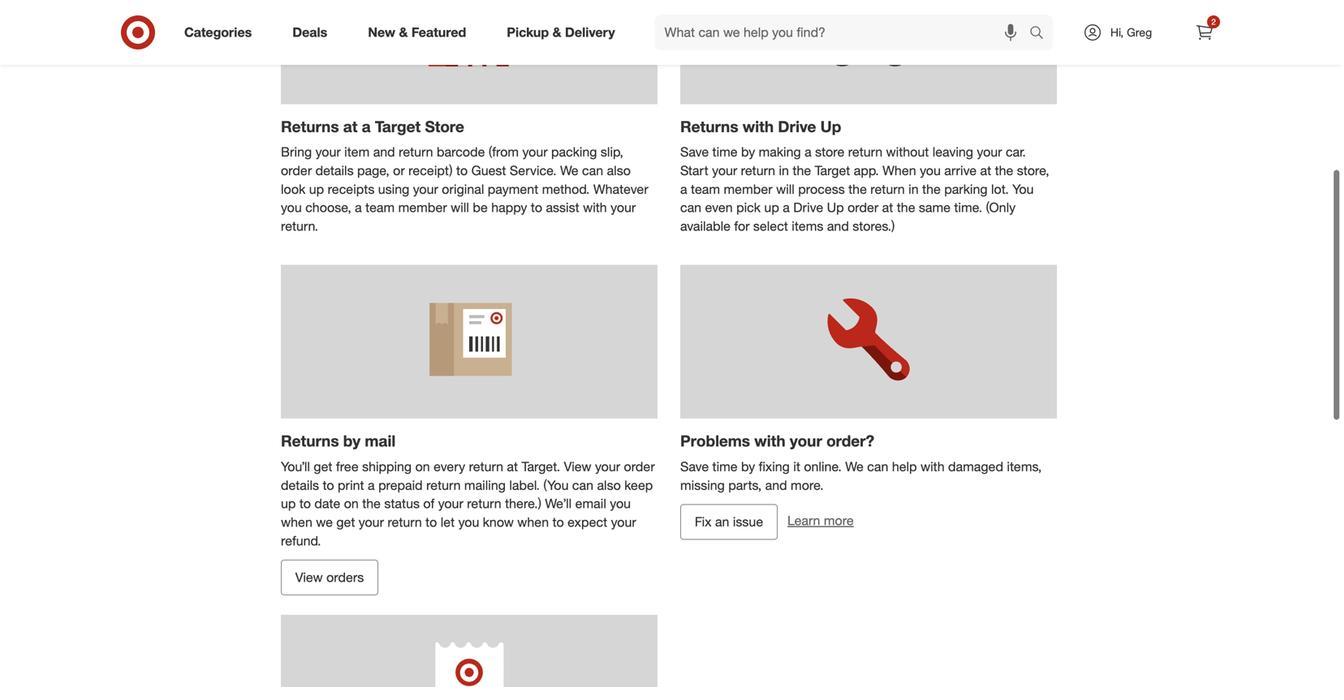 Task type: locate. For each thing, give the bounding box(es) containing it.
bring
[[281, 144, 312, 160]]

your up it
[[790, 432, 822, 451]]

0 vertical spatial will
[[776, 181, 795, 197]]

save inside save time by fixing it online. we can help with damaged items, missing parts, and more.
[[680, 459, 709, 475]]

details up receipts
[[316, 163, 354, 179]]

return up the mailing in the bottom of the page
[[469, 459, 503, 475]]

up inside save time by making a store return without leaving your car. start your return in the target app. when you arrive at the store, a team member will process the return in the parking lot. you can even pick up a drive up order at the same time. (only available for select items and stores.)
[[764, 200, 779, 216]]

member
[[724, 181, 773, 197], [398, 200, 447, 216]]

more.
[[791, 478, 824, 493]]

and down fixing
[[765, 478, 787, 493]]

time inside save time by making a store return without leaving your car. start your return in the target app. when you arrive at the store, a team member will process the return in the parking lot. you can even pick up a drive up order at the same time. (only available for select items and stores.)
[[713, 144, 738, 160]]

will down original
[[451, 200, 469, 216]]

a up 'item'
[[362, 117, 371, 136]]

return inside bring your item and return barcode (from your packing slip, order details page, or receipt) to guest service. we can also look up receipts using your original payment method. whatever you choose, a team member will be happy to assist with your return.
[[399, 144, 433, 160]]

parking
[[944, 181, 988, 197]]

save time by fixing it online. we can help with damaged items, missing parts, and more.
[[680, 459, 1042, 493]]

returns up start
[[680, 117, 738, 136]]

it
[[794, 459, 800, 475]]

with up making
[[743, 117, 774, 136]]

fix
[[695, 514, 712, 530]]

1 horizontal spatial when
[[517, 515, 549, 531]]

0 horizontal spatial member
[[398, 200, 447, 216]]

0 horizontal spatial team
[[365, 200, 395, 216]]

up up select at the right top
[[764, 200, 779, 216]]

learn more button
[[788, 512, 854, 531]]

0 vertical spatial also
[[607, 163, 631, 179]]

we down order?
[[845, 459, 864, 475]]

status
[[384, 496, 420, 512]]

learn more
[[788, 513, 854, 529]]

the left same
[[897, 200, 915, 216]]

order up keep
[[624, 459, 655, 475]]

date
[[315, 496, 340, 512]]

order down the bring
[[281, 163, 312, 179]]

when
[[883, 163, 916, 179]]

by inside save time by making a store return without leaving your car. start your return in the target app. when you arrive at the store, a team member will process the return in the parking lot. you can even pick up a drive up order at the same time. (only available for select items and stores.)
[[741, 144, 755, 160]]

1 vertical spatial save
[[680, 459, 709, 475]]

2 & from the left
[[553, 24, 562, 40]]

1 horizontal spatial target
[[815, 163, 850, 179]]

1 horizontal spatial get
[[336, 515, 355, 531]]

return
[[399, 144, 433, 160], [848, 144, 883, 160], [741, 163, 775, 179], [871, 181, 905, 197], [469, 459, 503, 475], [426, 478, 461, 493], [467, 496, 501, 512], [388, 515, 422, 531]]

1 vertical spatial drive
[[794, 200, 823, 216]]

1 vertical spatial member
[[398, 200, 447, 216]]

1 horizontal spatial on
[[415, 459, 430, 475]]

0 vertical spatial we
[[560, 163, 579, 179]]

0 horizontal spatial when
[[281, 515, 312, 531]]

up inside you'll get free shipping on every return at target. view your order details to print a prepaid return mailing label. (you can also keep up to date on the status of your return there.) we'll email you when we get your return to let you know when to expect your refund.
[[281, 496, 296, 512]]

0 horizontal spatial will
[[451, 200, 469, 216]]

1 horizontal spatial we
[[845, 459, 864, 475]]

also up email
[[597, 478, 621, 493]]

drive up making
[[778, 117, 816, 136]]

up up store
[[821, 117, 841, 136]]

1 vertical spatial team
[[365, 200, 395, 216]]

damaged
[[948, 459, 1004, 475]]

view up (you
[[564, 459, 592, 475]]

drive inside save time by making a store return without leaving your car. start your return in the target app. when you arrive at the store, a team member will process the return in the parking lot. you can even pick up a drive up order at the same time. (only available for select items and stores.)
[[794, 200, 823, 216]]

get right we
[[336, 515, 355, 531]]

save
[[680, 144, 709, 160], [680, 459, 709, 475]]

1 horizontal spatial and
[[765, 478, 787, 493]]

at up label.
[[507, 459, 518, 475]]

1 vertical spatial up
[[764, 200, 779, 216]]

1 horizontal spatial member
[[724, 181, 773, 197]]

0 horizontal spatial and
[[373, 144, 395, 160]]

order up stores.)
[[848, 200, 879, 216]]

0 vertical spatial and
[[373, 144, 395, 160]]

with right help
[[921, 459, 945, 475]]

get left the free
[[314, 459, 332, 475]]

0 vertical spatial member
[[724, 181, 773, 197]]

choose,
[[305, 200, 351, 216]]

you
[[920, 163, 941, 179], [281, 200, 302, 216], [610, 496, 631, 512], [458, 515, 479, 531]]

1 vertical spatial time
[[713, 459, 738, 475]]

also up whatever
[[607, 163, 631, 179]]

1 horizontal spatial up
[[309, 181, 324, 197]]

can down packing
[[582, 163, 603, 179]]

1 vertical spatial also
[[597, 478, 621, 493]]

can inside bring your item and return barcode (from your packing slip, order details page, or receipt) to guest service. we can also look up receipts using your original payment method. whatever you choose, a team member will be happy to assist with your return.
[[582, 163, 603, 179]]

by up parts, on the bottom right of the page
[[741, 459, 755, 475]]

up
[[309, 181, 324, 197], [764, 200, 779, 216], [281, 496, 296, 512]]

happy
[[491, 200, 527, 216]]

1 horizontal spatial view
[[564, 459, 592, 475]]

featured
[[412, 24, 466, 40]]

2 vertical spatial order
[[624, 459, 655, 475]]

target.
[[522, 459, 560, 475]]

0 vertical spatial order
[[281, 163, 312, 179]]

barcode
[[437, 144, 485, 160]]

view
[[564, 459, 592, 475], [295, 570, 323, 586]]

save inside save time by making a store return without leaving your car. start your return in the target app. when you arrive at the store, a team member will process the return in the parking lot. you can even pick up a drive up order at the same time. (only available for select items and stores.)
[[680, 144, 709, 160]]

& right new
[[399, 24, 408, 40]]

look
[[281, 181, 306, 197]]

can up available
[[680, 200, 702, 216]]

mail
[[365, 432, 396, 451]]

a right print
[[368, 478, 375, 493]]

1 vertical spatial will
[[451, 200, 469, 216]]

will left process
[[776, 181, 795, 197]]

view left orders
[[295, 570, 323, 586]]

get
[[314, 459, 332, 475], [336, 515, 355, 531]]

returns for returns by mail
[[281, 432, 339, 451]]

return up receipt)
[[399, 144, 433, 160]]

1 horizontal spatial &
[[553, 24, 562, 40]]

2 vertical spatial by
[[741, 459, 755, 475]]

categories link
[[171, 15, 272, 50]]

0 vertical spatial save
[[680, 144, 709, 160]]

0 horizontal spatial order
[[281, 163, 312, 179]]

0 horizontal spatial we
[[560, 163, 579, 179]]

at up 'item'
[[343, 117, 358, 136]]

in down when
[[909, 181, 919, 197]]

0 vertical spatial get
[[314, 459, 332, 475]]

on left every
[[415, 459, 430, 475]]

0 horizontal spatial up
[[281, 496, 296, 512]]

in down making
[[779, 163, 789, 179]]

a
[[362, 117, 371, 136], [805, 144, 812, 160], [680, 181, 687, 197], [355, 200, 362, 216], [783, 200, 790, 216], [368, 478, 375, 493]]

2 vertical spatial and
[[765, 478, 787, 493]]

method.
[[542, 181, 590, 197]]

stores.)
[[853, 218, 895, 234]]

a down start
[[680, 181, 687, 197]]

the down print
[[362, 496, 381, 512]]

member down using
[[398, 200, 447, 216]]

0 vertical spatial up
[[309, 181, 324, 197]]

leaving
[[933, 144, 973, 160]]

& for new
[[399, 24, 408, 40]]

returns for returns with drive up
[[680, 117, 738, 136]]

0 horizontal spatial &
[[399, 24, 408, 40]]

we up method. in the top left of the page
[[560, 163, 579, 179]]

2 time from the top
[[713, 459, 738, 475]]

1 vertical spatial details
[[281, 478, 319, 493]]

on down print
[[344, 496, 359, 512]]

drive up items
[[794, 200, 823, 216]]

time up parts, on the bottom right of the page
[[713, 459, 738, 475]]

when up refund.
[[281, 515, 312, 531]]

& for pickup
[[553, 24, 562, 40]]

returns up you'll
[[281, 432, 339, 451]]

payment
[[488, 181, 539, 197]]

0 vertical spatial details
[[316, 163, 354, 179]]

with
[[743, 117, 774, 136], [583, 200, 607, 216], [755, 432, 786, 451], [921, 459, 945, 475]]

categories
[[184, 24, 252, 40]]

up down process
[[827, 200, 844, 216]]

target down store
[[815, 163, 850, 179]]

0 vertical spatial on
[[415, 459, 430, 475]]

target up or
[[375, 117, 421, 136]]

time
[[713, 144, 738, 160], [713, 459, 738, 475]]

when
[[281, 515, 312, 531], [517, 515, 549, 531]]

your left car.
[[977, 144, 1002, 160]]

time down 'returns with drive up'
[[713, 144, 738, 160]]

& inside 'link'
[[399, 24, 408, 40]]

can left help
[[867, 459, 889, 475]]

&
[[399, 24, 408, 40], [553, 24, 562, 40]]

1 & from the left
[[399, 24, 408, 40]]

0 horizontal spatial target
[[375, 117, 421, 136]]

you down keep
[[610, 496, 631, 512]]

1 horizontal spatial order
[[624, 459, 655, 475]]

1 vertical spatial we
[[845, 459, 864, 475]]

by inside save time by fixing it online. we can help with damaged items, missing parts, and more.
[[741, 459, 755, 475]]

(from
[[489, 144, 519, 160]]

drive
[[778, 117, 816, 136], [794, 200, 823, 216]]

without
[[886, 144, 929, 160]]

your up email
[[595, 459, 620, 475]]

and right items
[[827, 218, 849, 234]]

2 vertical spatial up
[[281, 496, 296, 512]]

up up choose,
[[309, 181, 324, 197]]

your
[[316, 144, 341, 160], [522, 144, 548, 160], [977, 144, 1002, 160], [712, 163, 737, 179], [413, 181, 438, 197], [611, 200, 636, 216], [790, 432, 822, 451], [595, 459, 620, 475], [438, 496, 463, 512], [359, 515, 384, 531], [611, 515, 636, 531]]

when down there.)
[[517, 515, 549, 531]]

target
[[375, 117, 421, 136], [815, 163, 850, 179]]

1 vertical spatial up
[[827, 200, 844, 216]]

return down "status"
[[388, 515, 422, 531]]

1 vertical spatial target
[[815, 163, 850, 179]]

at up stores.)
[[882, 200, 893, 216]]

expect
[[568, 515, 607, 531]]

0 vertical spatial view
[[564, 459, 592, 475]]

with down whatever
[[583, 200, 607, 216]]

label.
[[509, 478, 540, 493]]

we inside save time by fixing it online. we can help with damaged items, missing parts, and more.
[[845, 459, 864, 475]]

the up same
[[922, 181, 941, 197]]

save up missing on the bottom right
[[680, 459, 709, 475]]

store
[[425, 117, 464, 136]]

on
[[415, 459, 430, 475], [344, 496, 359, 512]]

returns
[[281, 117, 339, 136], [680, 117, 738, 136], [281, 432, 339, 451]]

order inside you'll get free shipping on every return at target. view your order details to print a prepaid return mailing label. (you can also keep up to date on the status of your return there.) we'll email you when we get your return to let you know when to expect your refund.
[[624, 459, 655, 475]]

0 vertical spatial in
[[779, 163, 789, 179]]

you down leaving
[[920, 163, 941, 179]]

team inside bring your item and return barcode (from your packing slip, order details page, or receipt) to guest service. we can also look up receipts using your original payment method. whatever you choose, a team member will be happy to assist with your return.
[[365, 200, 395, 216]]

team down start
[[691, 181, 720, 197]]

can up email
[[572, 478, 594, 493]]

help
[[892, 459, 917, 475]]

keep
[[625, 478, 653, 493]]

at inside you'll get free shipping on every return at target. view your order details to print a prepaid return mailing label. (you can also keep up to date on the status of your return there.) we'll email you when we get your return to let you know when to expect your refund.
[[507, 459, 518, 475]]

1 vertical spatial and
[[827, 218, 849, 234]]

with inside bring your item and return barcode (from your packing slip, order details page, or receipt) to guest service. we can also look up receipts using your original payment method. whatever you choose, a team member will be happy to assist with your return.
[[583, 200, 607, 216]]

member up pick
[[724, 181, 773, 197]]

can inside save time by fixing it online. we can help with damaged items, missing parts, and more.
[[867, 459, 889, 475]]

page,
[[357, 163, 390, 179]]

print
[[338, 478, 364, 493]]

an
[[715, 514, 729, 530]]

and inside save time by fixing it online. we can help with damaged items, missing parts, and more.
[[765, 478, 787, 493]]

return down the mailing in the bottom of the page
[[467, 496, 501, 512]]

your up let
[[438, 496, 463, 512]]

2 horizontal spatial up
[[764, 200, 779, 216]]

team
[[691, 181, 720, 197], [365, 200, 395, 216]]

2 when from the left
[[517, 515, 549, 531]]

2 save from the top
[[680, 459, 709, 475]]

save up start
[[680, 144, 709, 160]]

2 horizontal spatial and
[[827, 218, 849, 234]]

with up fixing
[[755, 432, 786, 451]]

& right 'pickup'
[[553, 24, 562, 40]]

you down look
[[281, 200, 302, 216]]

time inside save time by fixing it online. we can help with damaged items, missing parts, and more.
[[713, 459, 738, 475]]

pick
[[737, 200, 761, 216]]

your up service.
[[522, 144, 548, 160]]

2 horizontal spatial order
[[848, 200, 879, 216]]

will
[[776, 181, 795, 197], [451, 200, 469, 216]]

returns by mail
[[281, 432, 396, 451]]

1 vertical spatial view
[[295, 570, 323, 586]]

by down 'returns with drive up'
[[741, 144, 755, 160]]

1 time from the top
[[713, 144, 738, 160]]

receipts
[[328, 181, 375, 197]]

at
[[343, 117, 358, 136], [980, 163, 992, 179], [882, 200, 893, 216], [507, 459, 518, 475]]

save for returns with drive up
[[680, 144, 709, 160]]

up down you'll
[[281, 496, 296, 512]]

a down receipts
[[355, 200, 362, 216]]

0 vertical spatial team
[[691, 181, 720, 197]]

1 horizontal spatial will
[[776, 181, 795, 197]]

receipt)
[[409, 163, 453, 179]]

return.
[[281, 218, 318, 234]]

and up page,
[[373, 144, 395, 160]]

returns at a target store
[[281, 117, 464, 136]]

team down using
[[365, 200, 395, 216]]

0 vertical spatial drive
[[778, 117, 816, 136]]

you inside save time by making a store return without leaving your car. start your return in the target app. when you arrive at the store, a team member will process the return in the parking lot. you can even pick up a drive up order at the same time. (only available for select items and stores.)
[[920, 163, 941, 179]]

returns up the bring
[[281, 117, 339, 136]]

1 vertical spatial order
[[848, 200, 879, 216]]

you'll get free shipping on every return at target. view your order details to print a prepaid return mailing label. (you can also keep up to date on the status of your return there.) we'll email you when we get your return to let you know when to expect your refund.
[[281, 459, 655, 549]]

0 vertical spatial by
[[741, 144, 755, 160]]

greg
[[1127, 25, 1152, 39]]

to
[[456, 163, 468, 179], [531, 200, 542, 216], [323, 478, 334, 493], [299, 496, 311, 512], [426, 515, 437, 531], [553, 515, 564, 531]]

can
[[582, 163, 603, 179], [680, 200, 702, 216], [867, 459, 889, 475], [572, 478, 594, 493]]

car.
[[1006, 144, 1026, 160]]

more
[[824, 513, 854, 529]]

you inside bring your item and return barcode (from your packing slip, order details page, or receipt) to guest service. we can also look up receipts using your original payment method. whatever you choose, a team member will be happy to assist with your return.
[[281, 200, 302, 216]]

1 save from the top
[[680, 144, 709, 160]]

0 horizontal spatial on
[[344, 496, 359, 512]]

0 vertical spatial time
[[713, 144, 738, 160]]

fix an issue
[[695, 514, 763, 530]]

delivery
[[565, 24, 615, 40]]

return up app.
[[848, 144, 883, 160]]

details down you'll
[[281, 478, 319, 493]]

we
[[560, 163, 579, 179], [845, 459, 864, 475]]

1 vertical spatial in
[[909, 181, 919, 197]]

prepaid
[[378, 478, 423, 493]]

and inside save time by making a store return without leaving your car. start your return in the target app. when you arrive at the store, a team member will process the return in the parking lot. you can even pick up a drive up order at the same time. (only available for select items and stores.)
[[827, 218, 849, 234]]

1 horizontal spatial team
[[691, 181, 720, 197]]



Task type: describe. For each thing, give the bounding box(es) containing it.
view orders link
[[281, 560, 378, 596]]

time for problems
[[713, 459, 738, 475]]

target inside save time by making a store return without leaving your car. start your return in the target app. when you arrive at the store, a team member will process the return in the parking lot. you can even pick up a drive up order at the same time. (only available for select items and stores.)
[[815, 163, 850, 179]]

0 vertical spatial up
[[821, 117, 841, 136]]

return down making
[[741, 163, 775, 179]]

1 horizontal spatial in
[[909, 181, 919, 197]]

What can we help you find? suggestions appear below search field
[[655, 15, 1034, 50]]

returns with drive up
[[680, 117, 841, 136]]

view inside you'll get free shipping on every return at target. view your order details to print a prepaid return mailing label. (you can also keep up to date on the status of your return there.) we'll email you when we get your return to let you know when to expect your refund.
[[564, 459, 592, 475]]

select
[[753, 218, 788, 234]]

the down app.
[[849, 181, 867, 197]]

be
[[473, 200, 488, 216]]

also inside you'll get free shipping on every return at target. view your order details to print a prepaid return mailing label. (you can also keep up to date on the status of your return there.) we'll email you when we get your return to let you know when to expect your refund.
[[597, 478, 621, 493]]

process
[[798, 181, 845, 197]]

even
[[705, 200, 733, 216]]

your down print
[[359, 515, 384, 531]]

parts,
[[729, 478, 762, 493]]

we
[[316, 515, 333, 531]]

your down receipt)
[[413, 181, 438, 197]]

view orders
[[295, 570, 364, 586]]

can inside you'll get free shipping on every return at target. view your order details to print a prepaid return mailing label. (you can also keep up to date on the status of your return there.) we'll email you when we get your return to let you know when to expect your refund.
[[572, 478, 594, 493]]

the up process
[[793, 163, 811, 179]]

will inside bring your item and return barcode (from your packing slip, order details page, or receipt) to guest service. we can also look up receipts using your original payment method. whatever you choose, a team member will be happy to assist with your return.
[[451, 200, 469, 216]]

1 vertical spatial on
[[344, 496, 359, 512]]

your left 'item'
[[316, 144, 341, 160]]

app.
[[854, 163, 879, 179]]

order inside save time by making a store return without leaving your car. start your return in the target app. when you arrive at the store, a team member will process the return in the parking lot. you can even pick up a drive up order at the same time. (only available for select items and stores.)
[[848, 200, 879, 216]]

you right let
[[458, 515, 479, 531]]

team inside save time by making a store return without leaving your car. start your return in the target app. when you arrive at the store, a team member will process the return in the parking lot. you can even pick up a drive up order at the same time. (only available for select items and stores.)
[[691, 181, 720, 197]]

member inside bring your item and return barcode (from your packing slip, order details page, or receipt) to guest service. we can also look up receipts using your original payment method. whatever you choose, a team member will be happy to assist with your return.
[[398, 200, 447, 216]]

(only
[[986, 200, 1016, 216]]

0 horizontal spatial get
[[314, 459, 332, 475]]

items,
[[1007, 459, 1042, 475]]

by for returns
[[741, 144, 755, 160]]

1 when from the left
[[281, 515, 312, 531]]

details inside bring your item and return barcode (from your packing slip, order details page, or receipt) to guest service. we can also look up receipts using your original payment method. whatever you choose, a team member will be happy to assist with your return.
[[316, 163, 354, 179]]

missing
[[680, 478, 725, 493]]

lot.
[[991, 181, 1009, 197]]

slip,
[[601, 144, 623, 160]]

to down we'll
[[553, 515, 564, 531]]

2
[[1212, 17, 1216, 27]]

let
[[441, 515, 455, 531]]

also inside bring your item and return barcode (from your packing slip, order details page, or receipt) to guest service. we can also look up receipts using your original payment method. whatever you choose, a team member will be happy to assist with your return.
[[607, 163, 631, 179]]

using
[[378, 181, 409, 197]]

hi,
[[1111, 25, 1124, 39]]

search
[[1022, 26, 1061, 42]]

every
[[434, 459, 465, 475]]

packing
[[551, 144, 597, 160]]

return down when
[[871, 181, 905, 197]]

orders
[[326, 570, 364, 586]]

items
[[792, 218, 824, 234]]

new
[[368, 24, 395, 40]]

time for returns
[[713, 144, 738, 160]]

to left 'assist'
[[531, 200, 542, 216]]

to up date
[[323, 478, 334, 493]]

search button
[[1022, 15, 1061, 54]]

item
[[344, 144, 370, 160]]

online.
[[804, 459, 842, 475]]

to up original
[[456, 163, 468, 179]]

your right "expect"
[[611, 515, 636, 531]]

learn
[[788, 513, 820, 529]]

save for problems with your order?
[[680, 459, 709, 475]]

same
[[919, 200, 951, 216]]

new & featured
[[368, 24, 466, 40]]

free
[[336, 459, 359, 475]]

issue
[[733, 514, 763, 530]]

return down every
[[426, 478, 461, 493]]

we inside bring your item and return barcode (from your packing slip, order details page, or receipt) to guest service. we can also look up receipts using your original payment method. whatever you choose, a team member will be happy to assist with your return.
[[560, 163, 579, 179]]

fix an issue link
[[680, 505, 778, 540]]

a up select at the right top
[[783, 200, 790, 216]]

to left let
[[426, 515, 437, 531]]

original
[[442, 181, 484, 197]]

problems
[[680, 432, 750, 451]]

up inside bring your item and return barcode (from your packing slip, order details page, or receipt) to guest service. we can also look up receipts using your original payment method. whatever you choose, a team member will be happy to assist with your return.
[[309, 181, 324, 197]]

store
[[815, 144, 845, 160]]

the inside you'll get free shipping on every return at target. view your order details to print a prepaid return mailing label. (you can also keep up to date on the status of your return there.) we'll email you when we get your return to let you know when to expect your refund.
[[362, 496, 381, 512]]

start
[[680, 163, 709, 179]]

0 horizontal spatial view
[[295, 570, 323, 586]]

by for problems
[[741, 459, 755, 475]]

available
[[680, 218, 731, 234]]

member inside save time by making a store return without leaving your car. start your return in the target app. when you arrive at the store, a team member will process the return in the parking lot. you can even pick up a drive up order at the same time. (only available for select items and stores.)
[[724, 181, 773, 197]]

making
[[759, 144, 801, 160]]

new & featured link
[[354, 15, 487, 50]]

and inside bring your item and return barcode (from your packing slip, order details page, or receipt) to guest service. we can also look up receipts using your original payment method. whatever you choose, a team member will be happy to assist with your return.
[[373, 144, 395, 160]]

whatever
[[593, 181, 648, 197]]

0 vertical spatial target
[[375, 117, 421, 136]]

pickup & delivery link
[[493, 15, 635, 50]]

a left store
[[805, 144, 812, 160]]

returns for returns at a target store
[[281, 117, 339, 136]]

time.
[[954, 200, 983, 216]]

to left date
[[299, 496, 311, 512]]

store,
[[1017, 163, 1049, 179]]

1 vertical spatial by
[[343, 432, 361, 451]]

assist
[[546, 200, 579, 216]]

your right start
[[712, 163, 737, 179]]

a inside you'll get free shipping on every return at target. view your order details to print a prepaid return mailing label. (you can also keep up to date on the status of your return there.) we'll email you when we get your return to let you know when to expect your refund.
[[368, 478, 375, 493]]

fixing
[[759, 459, 790, 475]]

1 vertical spatial get
[[336, 515, 355, 531]]

at up lot.
[[980, 163, 992, 179]]

a inside bring your item and return barcode (from your packing slip, order details page, or receipt) to guest service. we can also look up receipts using your original payment method. whatever you choose, a team member will be happy to assist with your return.
[[355, 200, 362, 216]]

order inside bring your item and return barcode (from your packing slip, order details page, or receipt) to guest service. we can also look up receipts using your original payment method. whatever you choose, a team member will be happy to assist with your return.
[[281, 163, 312, 179]]

guest
[[471, 163, 506, 179]]

can inside save time by making a store return without leaving your car. start your return in the target app. when you arrive at the store, a team member will process the return in the parking lot. you can even pick up a drive up order at the same time. (only available for select items and stores.)
[[680, 200, 702, 216]]

refund.
[[281, 533, 321, 549]]

0 horizontal spatial in
[[779, 163, 789, 179]]

will inside save time by making a store return without leaving your car. start your return in the target app. when you arrive at the store, a team member will process the return in the parking lot. you can even pick up a drive up order at the same time. (only available for select items and stores.)
[[776, 181, 795, 197]]

there.)
[[505, 496, 541, 512]]

with inside save time by fixing it online. we can help with damaged items, missing parts, and more.
[[921, 459, 945, 475]]

details inside you'll get free shipping on every return at target. view your order details to print a prepaid return mailing label. (you can also keep up to date on the status of your return there.) we'll email you when we get your return to let you know when to expect your refund.
[[281, 478, 319, 493]]

2 link
[[1187, 15, 1223, 50]]

you'll
[[281, 459, 310, 475]]

problems with your order?
[[680, 432, 875, 451]]

we'll
[[545, 496, 572, 512]]

(you
[[543, 478, 569, 493]]

order?
[[827, 432, 875, 451]]

mailing
[[464, 478, 506, 493]]

the up lot.
[[995, 163, 1014, 179]]

pickup
[[507, 24, 549, 40]]

hi, greg
[[1111, 25, 1152, 39]]

know
[[483, 515, 514, 531]]

you
[[1013, 181, 1034, 197]]

email
[[575, 496, 606, 512]]

deals
[[292, 24, 327, 40]]

your down whatever
[[611, 200, 636, 216]]

up inside save time by making a store return without leaving your car. start your return in the target app. when you arrive at the store, a team member will process the return in the parking lot. you can even pick up a drive up order at the same time. (only available for select items and stores.)
[[827, 200, 844, 216]]



Task type: vqa. For each thing, say whether or not it's contained in the screenshot.
arrive
yes



